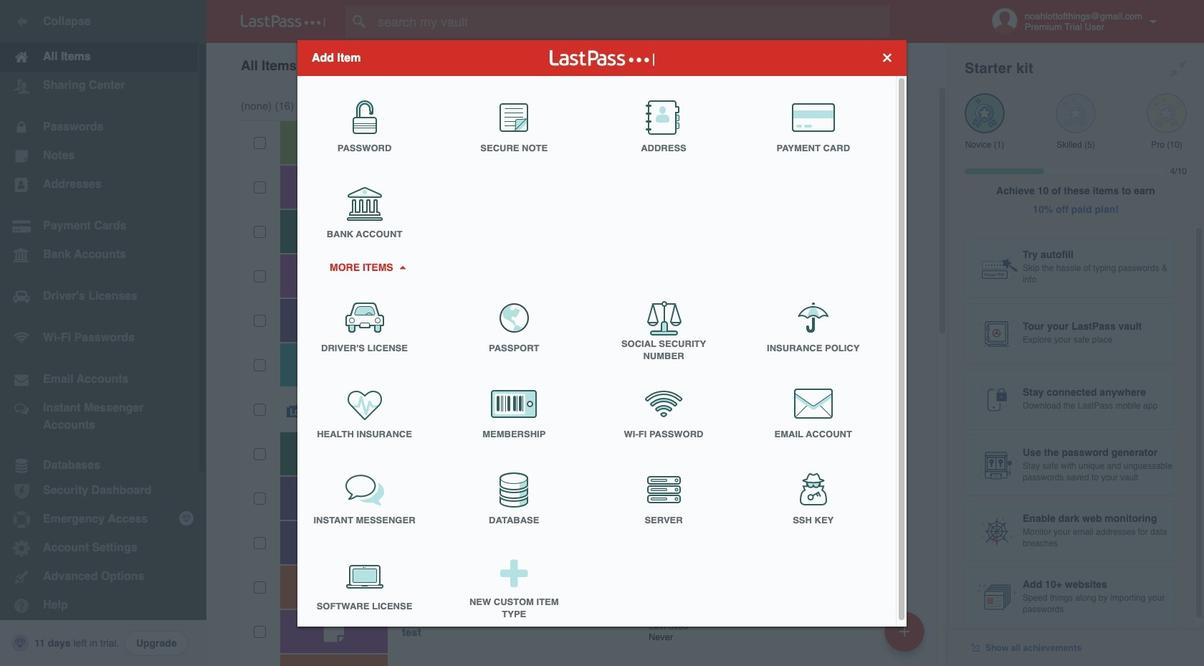Task type: locate. For each thing, give the bounding box(es) containing it.
lastpass image
[[241, 15, 326, 28]]

search my vault text field
[[346, 6, 919, 37]]

caret right image
[[397, 265, 407, 269]]

vault options navigation
[[207, 43, 948, 86]]

dialog
[[298, 40, 907, 631]]



Task type: vqa. For each thing, say whether or not it's contained in the screenshot.
field
no



Task type: describe. For each thing, give the bounding box(es) containing it.
Search search field
[[346, 6, 919, 37]]

new item navigation
[[880, 607, 934, 666]]

new item image
[[900, 626, 910, 636]]

main navigation navigation
[[0, 0, 207, 666]]



